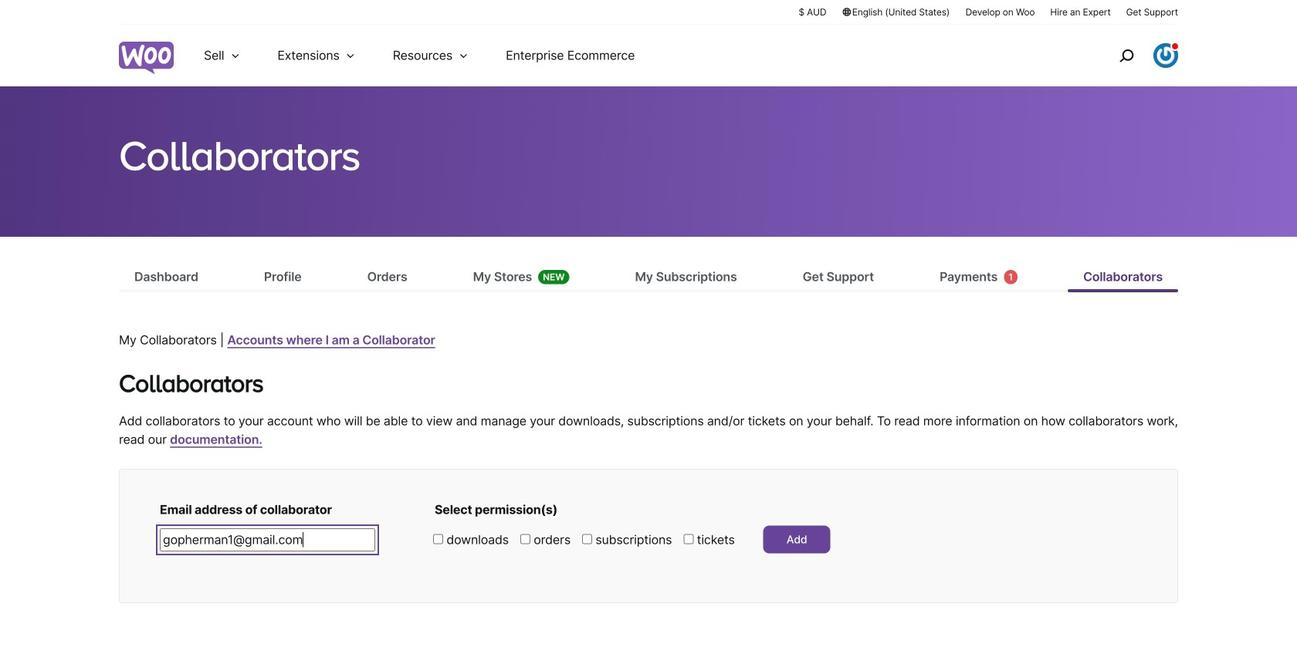 Task type: locate. For each thing, give the bounding box(es) containing it.
None checkbox
[[520, 535, 530, 545], [582, 535, 592, 545], [684, 535, 694, 545], [520, 535, 530, 545], [582, 535, 592, 545], [684, 535, 694, 545]]

None checkbox
[[433, 535, 443, 545]]



Task type: describe. For each thing, give the bounding box(es) containing it.
search image
[[1114, 43, 1139, 68]]

service navigation menu element
[[1086, 31, 1178, 81]]

open account menu image
[[1154, 43, 1178, 68]]



